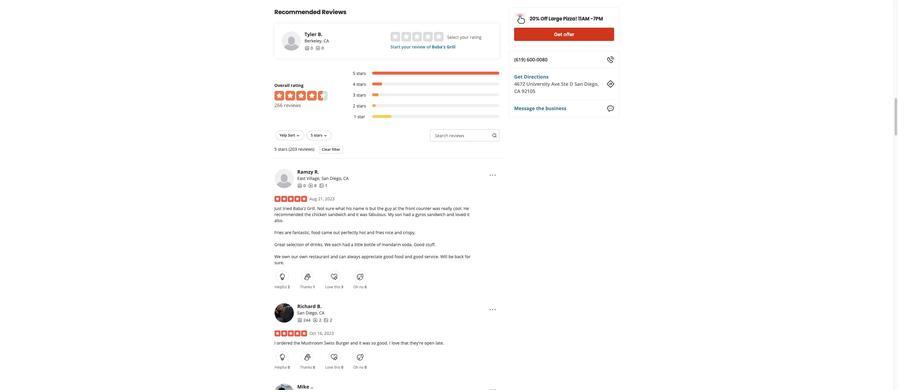 Task type: vqa. For each thing, say whether or not it's contained in the screenshot.
"message"
yes



Task type: locate. For each thing, give the bounding box(es) containing it.
0 horizontal spatial 16 review v2 image
[[308, 183, 313, 188]]

2 thanks from the top
[[300, 365, 312, 370]]

2 horizontal spatial san
[[575, 81, 583, 87]]

late.
[[436, 341, 444, 346]]

recommended
[[274, 8, 321, 16]]

1 thanks from the top
[[300, 285, 312, 290]]

5 left the '(203'
[[274, 146, 277, 152]]

3 right (1 reaction) element at bottom
[[341, 285, 343, 290]]

0 vertical spatial 16 photos v2 image
[[319, 183, 324, 188]]

sure.
[[274, 260, 284, 266]]

each
[[332, 242, 341, 248]]

oh for richard b.
[[353, 365, 358, 370]]

photos element containing 1
[[319, 183, 328, 189]]

7pm
[[593, 15, 603, 22]]

1 vertical spatial your
[[402, 44, 411, 50]]

no
[[359, 285, 364, 290], [359, 365, 364, 370]]

1 vertical spatial photos element
[[324, 318, 332, 324]]

search image
[[492, 133, 497, 138]]

friends element
[[305, 45, 313, 51], [297, 183, 306, 189], [297, 318, 311, 324]]

and down soda.
[[405, 254, 412, 260]]

1 vertical spatial we
[[274, 254, 281, 260]]

stars down 4 stars
[[356, 92, 366, 98]]

5 star rating image up ordered
[[274, 331, 307, 337]]

oh no 0 down i ordered the mushroom swiss burger and it was so good. i love that they're open late.
[[353, 365, 367, 370]]

get directions 4672 university ave ste d san diego, ca 92105
[[514, 74, 599, 95]]

burger
[[336, 341, 349, 346]]

baba'z left grill
[[432, 44, 446, 50]]

5 stars inside popup button
[[311, 133, 322, 138]]

1 vertical spatial baba'z
[[293, 206, 306, 212]]

we left each
[[325, 242, 331, 248]]

0 horizontal spatial san
[[297, 310, 305, 316]]

was down is
[[360, 212, 368, 218]]

get
[[554, 31, 562, 38], [514, 74, 523, 80]]

5 stars for 5 stars popup button
[[311, 133, 322, 138]]

it down name
[[356, 212, 359, 218]]

2 horizontal spatial 5
[[353, 70, 355, 76]]

this for r.
[[334, 285, 340, 290]]

5 inside 5 stars popup button
[[311, 133, 313, 138]]

2023 right 21,
[[325, 196, 335, 202]]

loved
[[455, 212, 466, 218]]

perfectly
[[341, 230, 358, 236]]

thanks
[[300, 285, 312, 290], [300, 365, 312, 370]]

no right the (3 reactions) element
[[359, 285, 364, 290]]

reviews element containing 2
[[313, 318, 321, 324]]

5 inside filter reviews by 5 stars rating element
[[353, 70, 355, 76]]

thanks 1
[[300, 285, 315, 290]]

diego, inside ramzy r. east village, san diego, ca
[[330, 176, 342, 181]]

16 friends v2 image down berkeley,
[[305, 46, 309, 51]]

0 vertical spatial 16 review v2 image
[[315, 46, 320, 51]]

fantastic,
[[292, 230, 310, 236]]

1 inside "photos" element
[[325, 183, 328, 189]]

get offer
[[554, 31, 574, 38]]

photos element
[[319, 183, 328, 189], [324, 318, 332, 324]]

2 oh no 0 from the top
[[353, 365, 367, 370]]

aug 21, 2023
[[309, 196, 335, 202]]

filter reviews by 4 stars rating element
[[347, 81, 500, 87]]

that
[[401, 341, 409, 346]]

1 horizontal spatial of
[[377, 242, 381, 248]]

20%
[[530, 15, 540, 22]]

1 vertical spatial no
[[359, 365, 364, 370]]

16 friends v2 image
[[305, 46, 309, 51], [297, 318, 302, 323]]

16 chevron down v2 image
[[323, 133, 328, 138]]

4.5 star rating image
[[274, 91, 328, 101]]

5
[[353, 70, 355, 76], [311, 133, 313, 138], [274, 146, 277, 152]]

baba'z left 'grill.'
[[293, 206, 306, 212]]

0 vertical spatial 5
[[353, 70, 355, 76]]

1 horizontal spatial 16 friends v2 image
[[305, 46, 309, 51]]

16 review v2 image
[[313, 318, 318, 323]]

richard
[[297, 303, 316, 310]]

1 star
[[354, 114, 365, 120]]

good down mandarin in the left bottom of the page
[[384, 254, 394, 260]]

stars right the 4
[[356, 81, 366, 87]]

(1 reaction) element
[[313, 285, 315, 290]]

guy
[[385, 206, 392, 212]]

helpful down ordered
[[275, 365, 287, 370]]

(no rating) image
[[391, 32, 444, 42]]

stars left 16 chevron down v2 image
[[314, 133, 322, 138]]

food down mandarin in the left bottom of the page
[[395, 254, 404, 260]]

1 up richard b. link
[[313, 285, 315, 290]]

reviews for search reviews
[[449, 133, 464, 139]]

4 stars
[[353, 81, 366, 87]]

your
[[460, 34, 469, 40], [402, 44, 411, 50]]

reviews element containing 8
[[308, 183, 317, 189]]

back
[[455, 254, 464, 260]]

baba'z
[[432, 44, 446, 50], [293, 206, 306, 212]]

b. inside tyler b. berkeley, ca
[[318, 31, 323, 38]]

1 vertical spatial food
[[395, 254, 404, 260]]

love this 0
[[325, 365, 343, 370]]

0 horizontal spatial we
[[274, 254, 281, 260]]

0 horizontal spatial good
[[384, 254, 394, 260]]

and left 'can'
[[331, 254, 338, 260]]

1 horizontal spatial a
[[412, 212, 414, 218]]

2 vertical spatial friends element
[[297, 318, 311, 324]]

helpful for richard b.
[[275, 365, 287, 370]]

2 vertical spatial san
[[297, 310, 305, 316]]

love this 3
[[325, 285, 343, 290]]

oh right love this 0
[[353, 365, 358, 370]]

0 vertical spatial reviews
[[284, 102, 301, 109]]

photos element right 16 review v2 image
[[324, 318, 332, 324]]

chicken
[[312, 212, 327, 218]]

2 oh from the top
[[353, 365, 358, 370]]

and
[[348, 212, 355, 218], [447, 212, 454, 218], [367, 230, 375, 236], [394, 230, 402, 236], [331, 254, 338, 260], [405, 254, 412, 260], [350, 341, 358, 346]]

of left drinks.
[[305, 242, 309, 248]]

16 friends v2 image for richard
[[297, 318, 302, 323]]

selection
[[287, 242, 304, 248]]

message the business button
[[514, 105, 566, 112]]

village,
[[307, 176, 320, 181]]

aug
[[309, 196, 317, 202]]

1 love from the top
[[325, 285, 333, 290]]

1 vertical spatial reviews element
[[308, 183, 317, 189]]

get for get directions 4672 university ave ste d san diego, ca 92105
[[514, 74, 523, 80]]

0 vertical spatial baba'z
[[432, 44, 446, 50]]

east
[[297, 176, 306, 181]]

2 no from the top
[[359, 365, 364, 370]]

5 stars left 16 chevron down v2 image
[[311, 133, 322, 138]]

16 review v2 image left 8
[[308, 183, 313, 188]]

0 horizontal spatial had
[[342, 242, 350, 248]]

menu image
[[489, 172, 497, 179], [489, 306, 497, 314]]

ramzy
[[297, 169, 313, 175]]

mushroom
[[301, 341, 323, 346]]

2023 right 16,
[[324, 331, 334, 337]]

2 vertical spatial was
[[363, 341, 370, 346]]

had
[[403, 212, 411, 218], [342, 242, 350, 248]]

0 vertical spatial oh no 0
[[353, 285, 367, 290]]

message the business
[[514, 105, 566, 112]]

1 this from the top
[[334, 285, 340, 290]]

0 horizontal spatial i
[[274, 341, 276, 346]]

3 down the 4
[[353, 92, 355, 98]]

san right village, on the left top of the page
[[322, 176, 329, 181]]

1 vertical spatial this
[[334, 365, 340, 370]]

0 vertical spatial this
[[334, 285, 340, 290]]

rating
[[470, 34, 482, 40], [291, 83, 304, 88]]

son
[[395, 212, 402, 218]]

friends element left 16 review v2 image
[[297, 318, 311, 324]]

(0 reactions) element up ..
[[313, 365, 315, 370]]

2 vertical spatial reviews element
[[313, 318, 321, 324]]

ordered
[[277, 341, 293, 346]]

16 friends v2 image left 244
[[297, 318, 302, 323]]

diego, left 24 directions v2 icon
[[584, 81, 599, 87]]

good
[[384, 254, 394, 260], [413, 254, 423, 260]]

stars
[[356, 70, 366, 76], [356, 81, 366, 87], [356, 92, 366, 98], [356, 103, 366, 109], [314, 133, 322, 138], [278, 146, 288, 152]]

thanks left (1 reaction) element at bottom
[[300, 285, 312, 290]]

1 oh no 0 from the top
[[353, 285, 367, 290]]

san right d
[[575, 81, 583, 87]]

and right 'nice'
[[394, 230, 402, 236]]

1 horizontal spatial food
[[395, 254, 404, 260]]

stars for "filter reviews by 2 stars rating" element
[[356, 103, 366, 109]]

was
[[433, 206, 440, 212], [360, 212, 368, 218], [363, 341, 370, 346]]

get up the 4672 in the top of the page
[[514, 74, 523, 80]]

reviews element
[[315, 45, 324, 51], [308, 183, 317, 189], [313, 318, 321, 324]]

1 horizontal spatial diego,
[[330, 176, 342, 181]]

5 stars
[[353, 70, 366, 76], [311, 133, 322, 138]]

this left the (3 reactions) element
[[334, 285, 340, 290]]

not
[[317, 206, 325, 212]]

2 this from the top
[[334, 365, 340, 370]]

0 horizontal spatial sandwich
[[328, 212, 347, 218]]

get offer button
[[514, 28, 614, 41]]

a left little
[[351, 242, 353, 248]]

2 menu image from the top
[[489, 306, 497, 314]]

1 horizontal spatial 1
[[325, 183, 328, 189]]

food left came
[[311, 230, 320, 236]]

92105
[[522, 88, 536, 95]]

get for get offer
[[554, 31, 562, 38]]

1 horizontal spatial we
[[325, 242, 331, 248]]

1 horizontal spatial 5 stars
[[353, 70, 366, 76]]

overall
[[274, 83, 290, 88]]

0 vertical spatial menu image
[[489, 172, 497, 179]]

1 horizontal spatial san
[[322, 176, 329, 181]]

reviews element for tyler
[[315, 45, 324, 51]]

1 vertical spatial b.
[[317, 303, 322, 310]]

large
[[549, 15, 562, 22]]

rating element
[[391, 32, 444, 42]]

2
[[353, 103, 355, 109], [288, 285, 290, 290], [319, 318, 321, 323], [330, 318, 332, 323]]

diego, down richard b. link
[[306, 310, 318, 316]]

1 vertical spatial 16 review v2 image
[[308, 183, 313, 188]]

fabulous.
[[369, 212, 387, 218]]

stars for 5 stars popup button
[[314, 133, 322, 138]]

had down front
[[403, 212, 411, 218]]

fries are fantastic, food came out perfectly hot and fries nice and crispy.
[[274, 230, 416, 236]]

your right start
[[402, 44, 411, 50]]

menu image
[[489, 387, 497, 391]]

1 vertical spatial 16 photos v2 image
[[324, 318, 329, 323]]

16 review v2 image down berkeley,
[[315, 46, 320, 51]]

this
[[334, 285, 340, 290], [334, 365, 340, 370]]

helpful for ramzy r.
[[275, 285, 287, 290]]

a down front
[[412, 212, 414, 218]]

will
[[440, 254, 448, 260]]

overall rating
[[274, 83, 304, 88]]

0 vertical spatial 3
[[353, 92, 355, 98]]

counter
[[416, 206, 432, 212]]

0 vertical spatial love
[[325, 285, 333, 290]]

1 horizontal spatial had
[[403, 212, 411, 218]]

0 vertical spatial diego,
[[584, 81, 599, 87]]

reviews right search
[[449, 133, 464, 139]]

1 vertical spatial 3
[[341, 285, 343, 290]]

stars for filter reviews by 4 stars rating element
[[356, 81, 366, 87]]

0 horizontal spatial 16 friends v2 image
[[297, 318, 302, 323]]

of right review on the left top of page
[[427, 44, 431, 50]]

2 love from the top
[[325, 365, 333, 370]]

b. right richard
[[317, 303, 322, 310]]

was left so
[[363, 341, 370, 346]]

0 vertical spatial reviews element
[[315, 45, 324, 51]]

friends element containing 244
[[297, 318, 311, 324]]

the right message
[[536, 105, 544, 112]]

2 stars
[[353, 103, 366, 109]]

open
[[425, 341, 435, 346]]

friends element for ramzy r.
[[297, 183, 306, 189]]

0 horizontal spatial it
[[356, 212, 359, 218]]

1 horizontal spatial 5
[[311, 133, 313, 138]]

5 star rating image
[[274, 196, 307, 202], [274, 331, 307, 337]]

get inside get directions 4672 university ave ste d san diego, ca 92105
[[514, 74, 523, 80]]

we
[[325, 242, 331, 248], [274, 254, 281, 260]]

tyler b. berkeley, ca
[[305, 31, 329, 44]]

reviews element right 244
[[313, 318, 321, 324]]

1 vertical spatial oh no 0
[[353, 365, 367, 370]]

2 5 star rating image from the top
[[274, 331, 307, 337]]

2023
[[325, 196, 335, 202], [324, 331, 334, 337]]

0 horizontal spatial your
[[402, 44, 411, 50]]

oh
[[353, 285, 358, 290], [353, 365, 358, 370]]

oh no 0
[[353, 285, 367, 290], [353, 365, 367, 370]]

good down good at the left
[[413, 254, 423, 260]]

oh no 0 right the (3 reactions) element
[[353, 285, 367, 290]]

star
[[357, 114, 365, 120]]

0 vertical spatial 2023
[[325, 196, 335, 202]]

1 horizontal spatial reviews
[[449, 133, 464, 139]]

start your review of baba'z grill
[[391, 44, 456, 50]]

no for r.
[[359, 285, 364, 290]]

0 horizontal spatial 3
[[341, 285, 343, 290]]

stars up 4 stars
[[356, 70, 366, 76]]

1 vertical spatial san
[[322, 176, 329, 181]]

16 photos v2 image for ramzy r.
[[319, 183, 324, 188]]

2023 for b.
[[324, 331, 334, 337]]

1 horizontal spatial good
[[413, 254, 423, 260]]

oct
[[309, 331, 316, 337]]

was left the really
[[433, 206, 440, 212]]

reviews element containing 0
[[315, 45, 324, 51]]

san inside ramzy r. east village, san diego, ca
[[322, 176, 329, 181]]

0 vertical spatial your
[[460, 34, 469, 40]]

just tried baba'z grill.  not sure what his name is but the guy at the front counter was really cool.  he recommended the chicken sandwich and it was fabulous.  my son had a gyros sandwich and loved it also.
[[274, 206, 470, 224]]

16 chevron down v2 image
[[296, 133, 301, 138]]

san down richard
[[297, 310, 305, 316]]

1 vertical spatial 5 star rating image
[[274, 331, 307, 337]]

0 vertical spatial 16 friends v2 image
[[305, 46, 309, 51]]

0 horizontal spatial a
[[351, 242, 353, 248]]

0 vertical spatial thanks
[[300, 285, 312, 290]]

0 horizontal spatial 1
[[313, 285, 315, 290]]

5 stars up 4 stars
[[353, 70, 366, 76]]

great
[[274, 242, 285, 248]]

0 vertical spatial rating
[[470, 34, 482, 40]]

1 helpful from the top
[[275, 285, 287, 290]]

0 vertical spatial 1
[[354, 114, 356, 120]]

sandwich
[[328, 212, 347, 218], [427, 212, 446, 218]]

2 horizontal spatial it
[[467, 212, 470, 218]]

1 vertical spatial 5 stars
[[311, 133, 322, 138]]

your right select
[[460, 34, 469, 40]]

0 horizontal spatial baba'z
[[293, 206, 306, 212]]

ca inside tyler b. berkeley, ca
[[324, 38, 329, 44]]

1 vertical spatial reviews
[[449, 133, 464, 139]]

1 vertical spatial oh
[[353, 365, 358, 370]]

no down i ordered the mushroom swiss burger and it was so good. i love that they're open late.
[[359, 365, 364, 370]]

helpful left (2 reactions) element
[[275, 285, 287, 290]]

1 oh from the top
[[353, 285, 358, 290]]

1 vertical spatial menu image
[[489, 306, 497, 314]]

search reviews
[[435, 133, 464, 139]]

love for r.
[[325, 285, 333, 290]]

16 review v2 image for ramzy
[[308, 183, 313, 188]]

2 helpful from the top
[[275, 365, 287, 370]]

5 left 16 chevron down v2 image
[[311, 133, 313, 138]]

0 horizontal spatial food
[[311, 230, 320, 236]]

1 for 1 star
[[354, 114, 356, 120]]

we up sure.
[[274, 254, 281, 260]]

0 vertical spatial b.
[[318, 31, 323, 38]]

of right bottle
[[377, 242, 381, 248]]

b. inside "richard b. san diego, ca"
[[317, 303, 322, 310]]

this down burger
[[334, 365, 340, 370]]

1 vertical spatial 5
[[311, 133, 313, 138]]

love
[[325, 285, 333, 290], [325, 365, 333, 370]]

tyler b. link
[[305, 31, 323, 38]]

stars up star
[[356, 103, 366, 109]]

stars inside popup button
[[314, 133, 322, 138]]

love left the (3 reactions) element
[[325, 285, 333, 290]]

1 right 8
[[325, 183, 328, 189]]

mike
[[297, 384, 309, 391]]

1 vertical spatial diego,
[[330, 176, 342, 181]]

and right the hot
[[367, 230, 375, 236]]

None radio
[[401, 32, 411, 42]]

reviews down 4.5 star rating "image"
[[284, 102, 301, 109]]

2 vertical spatial 5
[[274, 146, 277, 152]]

photos element containing 2
[[324, 318, 332, 324]]

reviews element for richard
[[313, 318, 321, 324]]

24 message v2 image
[[607, 105, 614, 112]]

1 horizontal spatial own
[[299, 254, 308, 260]]

1 horizontal spatial rating
[[470, 34, 482, 40]]

2 horizontal spatial 1
[[354, 114, 356, 120]]

5 star rating image up tried
[[274, 196, 307, 202]]

b. up berkeley,
[[318, 31, 323, 38]]

16 photos v2 image right 8
[[319, 183, 324, 188]]

0 horizontal spatial reviews
[[284, 102, 301, 109]]

0 vertical spatial had
[[403, 212, 411, 218]]

16 review v2 image
[[315, 46, 320, 51], [308, 183, 313, 188]]

1 vertical spatial helpful
[[275, 365, 287, 370]]

1 vertical spatial 2023
[[324, 331, 334, 337]]

stars for filter reviews by 3 stars rating element at top
[[356, 92, 366, 98]]

diego, right village, on the left top of the page
[[330, 176, 342, 181]]

16 review v2 image for tyler
[[315, 46, 320, 51]]

1 5 star rating image from the top
[[274, 196, 307, 202]]

(0 reactions) element left thanks 0
[[288, 365, 290, 370]]

0 vertical spatial friends element
[[305, 45, 313, 51]]

1 horizontal spatial your
[[460, 34, 469, 40]]

friends element down berkeley,
[[305, 45, 313, 51]]

1 no from the top
[[359, 285, 364, 290]]

photo of ramzy r. image
[[274, 169, 294, 188]]

rating up 4.5 star rating "image"
[[291, 83, 304, 88]]

the
[[536, 105, 544, 112], [377, 206, 384, 212], [398, 206, 404, 212], [305, 212, 311, 218], [294, 341, 300, 346]]

1 left star
[[354, 114, 356, 120]]

recommended reviews
[[274, 8, 347, 16]]

None radio
[[391, 32, 400, 42], [412, 32, 422, 42], [423, 32, 433, 42], [434, 32, 444, 42], [391, 32, 400, 42], [412, 32, 422, 42], [423, 32, 433, 42], [434, 32, 444, 42]]

0 horizontal spatial own
[[282, 254, 290, 260]]

had right each
[[342, 242, 350, 248]]

600-
[[527, 56, 537, 63]]

reviews for 266 reviews
[[284, 102, 301, 109]]

it left so
[[359, 341, 362, 346]]

filter reviews by 2 stars rating element
[[347, 103, 500, 109]]

0 vertical spatial was
[[433, 206, 440, 212]]

i left ordered
[[274, 341, 276, 346]]

  text field
[[430, 130, 500, 142]]

own right "our"
[[299, 254, 308, 260]]

menu image for ramzy r.
[[489, 172, 497, 179]]

5 up the 4
[[353, 70, 355, 76]]

16 photos v2 image
[[319, 183, 324, 188], [324, 318, 329, 323]]

photos element right 8
[[319, 183, 328, 189]]

2 horizontal spatial diego,
[[584, 81, 599, 87]]

1 menu image from the top
[[489, 172, 497, 179]]

(2 reactions) element
[[288, 285, 290, 290]]

ave
[[551, 81, 560, 87]]

friends element down east
[[297, 183, 306, 189]]

get inside button
[[554, 31, 562, 38]]

it down he
[[467, 212, 470, 218]]

i
[[274, 341, 276, 346], [389, 341, 391, 346]]

reviews element down village, on the left top of the page
[[308, 183, 317, 189]]

clear
[[322, 147, 331, 152]]

filter
[[332, 147, 340, 152]]

0 vertical spatial oh
[[353, 285, 358, 290]]

sandwich down the really
[[427, 212, 446, 218]]

rating right select
[[470, 34, 482, 40]]

0 vertical spatial get
[[554, 31, 562, 38]]

and down the really
[[447, 212, 454, 218]]

diego, inside get directions 4672 university ave ste d san diego, ca 92105
[[584, 81, 599, 87]]

reviews
[[284, 102, 301, 109], [449, 133, 464, 139]]

business
[[546, 105, 566, 112]]

0 horizontal spatial diego,
[[306, 310, 318, 316]]

start
[[391, 44, 401, 50]]

(0 reactions) element
[[365, 285, 367, 290], [288, 365, 290, 370], [313, 365, 315, 370], [341, 365, 343, 370], [365, 365, 367, 370]]

thanks up mike .. link
[[300, 365, 312, 370]]



Task type: describe. For each thing, give the bounding box(es) containing it.
is
[[365, 206, 368, 212]]

5 star rating image for ramzy r.
[[274, 196, 307, 202]]

message
[[514, 105, 535, 112]]

2 inside "photos" element
[[330, 318, 332, 323]]

(203
[[289, 146, 297, 152]]

menu image for richard b.
[[489, 306, 497, 314]]

friends element for richard b.
[[297, 318, 311, 324]]

we inside we own our own restaurant and can always appreciate good food and good service.  will be back for sure.
[[274, 254, 281, 260]]

great selection of drinks.  we each had a little bottle of mandarin soda. good stuff.
[[274, 242, 436, 248]]

baba'z inside "just tried baba'z grill.  not sure what his name is but the guy at the front counter was really cool.  he recommended the chicken sandwich and it was fabulous.  my son had a gyros sandwich and loved it also."
[[293, 206, 306, 212]]

gyros
[[415, 212, 426, 218]]

mandarin
[[382, 242, 401, 248]]

0 vertical spatial food
[[311, 230, 320, 236]]

1 own from the left
[[282, 254, 290, 260]]

photo of richard b. image
[[274, 304, 294, 323]]

d
[[570, 81, 573, 87]]

pizza!
[[563, 15, 577, 22]]

24 directions v2 image
[[607, 80, 614, 88]]

1 sandwich from the left
[[328, 212, 347, 218]]

4
[[353, 81, 355, 87]]

2 vertical spatial 1
[[313, 285, 315, 290]]

the inside button
[[536, 105, 544, 112]]

mike ..
[[297, 384, 313, 391]]

recommended
[[274, 212, 303, 218]]

cool.
[[453, 206, 463, 212]]

came
[[322, 230, 332, 236]]

what
[[335, 206, 345, 212]]

just
[[274, 206, 282, 212]]

5 stars (203 reviews)
[[274, 146, 314, 152]]

but
[[370, 206, 376, 212]]

-
[[591, 15, 593, 22]]

service.
[[425, 254, 439, 260]]

off
[[541, 15, 548, 22]]

your for start
[[402, 44, 411, 50]]

had inside "just tried baba'z grill.  not sure what his name is but the guy at the front counter was really cool.  he recommended the chicken sandwich and it was fabulous.  my son had a gyros sandwich and loved it also."
[[403, 212, 411, 218]]

266 reviews
[[274, 102, 301, 109]]

1 for 1
[[325, 183, 328, 189]]

2 i from the left
[[389, 341, 391, 346]]

we own our own restaurant and can always appreciate good food and good service.  will be back for sure.
[[274, 254, 471, 266]]

clear filter
[[322, 147, 340, 152]]

2023 for r.
[[325, 196, 335, 202]]

0 vertical spatial we
[[325, 242, 331, 248]]

friends element for tyler b.
[[305, 45, 313, 51]]

bottle
[[364, 242, 376, 248]]

0 horizontal spatial of
[[305, 242, 309, 248]]

0 horizontal spatial rating
[[291, 83, 304, 88]]

out
[[333, 230, 340, 236]]

266
[[274, 102, 283, 109]]

directions
[[524, 74, 549, 80]]

photo of tyler b. image
[[282, 31, 301, 51]]

soda.
[[402, 242, 413, 248]]

filter reviews by 1 star rating element
[[347, 114, 500, 120]]

richard b. link
[[297, 303, 322, 310]]

1 vertical spatial had
[[342, 242, 350, 248]]

thanks for richard
[[300, 365, 312, 370]]

(3 reactions) element
[[341, 285, 343, 290]]

san inside get directions 4672 university ave ste d san diego, ca 92105
[[575, 81, 583, 87]]

16 friends v2 image for tyler
[[305, 46, 309, 51]]

drinks.
[[310, 242, 324, 248]]

(619) 600-0080
[[514, 56, 548, 63]]

b. for tyler b.
[[318, 31, 323, 38]]

helpful 0
[[275, 365, 290, 370]]

5 stars for filter reviews by 5 stars rating element
[[353, 70, 366, 76]]

university
[[527, 81, 550, 87]]

4672
[[514, 81, 525, 87]]

5 star rating image for richard b.
[[274, 331, 307, 337]]

stuff.
[[426, 242, 436, 248]]

0080
[[537, 56, 548, 63]]

(0 reactions) element down burger
[[341, 365, 343, 370]]

diego, inside "richard b. san diego, ca"
[[306, 310, 318, 316]]

5 for 5 stars popup button
[[311, 133, 313, 138]]

stars for filter reviews by 5 stars rating element
[[356, 70, 366, 76]]

the right ordered
[[294, 341, 300, 346]]

(0 reactions) element down i ordered the mushroom swiss burger and it was so good. i love that they're open late.
[[365, 365, 367, 370]]

oh for ramzy r.
[[353, 285, 358, 290]]

get directions link
[[514, 74, 549, 80]]

san inside "richard b. san diego, ca"
[[297, 310, 305, 316]]

ca inside get directions 4672 university ave ste d san diego, ca 92105
[[514, 88, 521, 95]]

stars left the '(203'
[[278, 146, 288, 152]]

sure
[[326, 206, 334, 212]]

1 vertical spatial a
[[351, 242, 353, 248]]

my
[[388, 212, 394, 218]]

a inside "just tried baba'z grill.  not sure what his name is but the guy at the front counter was really cool.  he recommended the chicken sandwich and it was fabulous.  my son had a gyros sandwich and loved it also."
[[412, 212, 414, 218]]

berkeley,
[[305, 38, 323, 44]]

thanks 0
[[300, 365, 315, 370]]

hot
[[359, 230, 366, 236]]

0 horizontal spatial 5
[[274, 146, 277, 152]]

grill
[[447, 44, 456, 50]]

b. for richard b.
[[317, 303, 322, 310]]

1 good from the left
[[384, 254, 394, 260]]

reviews element for ramzy
[[308, 183, 317, 189]]

..
[[310, 384, 313, 391]]

2 good from the left
[[413, 254, 423, 260]]

yelp sort
[[280, 133, 295, 138]]

1 vertical spatial was
[[360, 212, 368, 218]]

and right burger
[[350, 341, 358, 346]]

(619)
[[514, 56, 526, 63]]

photos element for richard b.
[[324, 318, 332, 324]]

select
[[447, 34, 459, 40]]

love for b.
[[325, 365, 333, 370]]

your for select
[[460, 34, 469, 40]]

and down the his
[[348, 212, 355, 218]]

1 horizontal spatial baba'z
[[432, 44, 446, 50]]

2 own from the left
[[299, 254, 308, 260]]

the right at
[[398, 206, 404, 212]]

good.
[[377, 341, 388, 346]]

this for b.
[[334, 365, 340, 370]]

16 photos v2 image for richard b.
[[324, 318, 329, 323]]

food inside we own our own restaurant and can always appreciate good food and good service.  will be back for sure.
[[395, 254, 404, 260]]

they're
[[410, 341, 423, 346]]

can
[[339, 254, 346, 260]]

thanks for ramzy
[[300, 285, 312, 290]]

really
[[441, 206, 452, 212]]

oh no 0 for ramzy r.
[[353, 285, 367, 290]]

no for b.
[[359, 365, 364, 370]]

photos element for ramzy r.
[[319, 183, 328, 189]]

(0 reactions) element right the (3 reactions) element
[[365, 285, 367, 290]]

ca inside "richard b. san diego, ca"
[[319, 310, 325, 316]]

little
[[354, 242, 363, 248]]

oh no 0 for richard b.
[[353, 365, 367, 370]]

his
[[346, 206, 352, 212]]

5 for filter reviews by 5 stars rating element
[[353, 70, 355, 76]]

the down 'grill.'
[[305, 212, 311, 218]]

fries
[[376, 230, 384, 236]]

24 phone v2 image
[[607, 56, 614, 63]]

16,
[[317, 331, 323, 337]]

20% off large pizza! 11am -7pm
[[530, 15, 603, 22]]

front
[[405, 206, 415, 212]]

good
[[414, 242, 425, 248]]

tried
[[283, 206, 292, 212]]

r.
[[315, 169, 319, 175]]

filter reviews by 5 stars rating element
[[347, 70, 500, 77]]

name
[[353, 206, 364, 212]]

reviews)
[[298, 146, 314, 152]]

1 horizontal spatial 3
[[353, 92, 355, 98]]

ramzy r. link
[[297, 169, 319, 175]]

3 stars
[[353, 92, 366, 98]]

crispy.
[[403, 230, 416, 236]]

love
[[392, 341, 400, 346]]

filter reviews by 3 stars rating element
[[347, 92, 500, 98]]

ca inside ramzy r. east village, san diego, ca
[[343, 176, 349, 181]]

1 horizontal spatial it
[[359, 341, 362, 346]]

at
[[393, 206, 397, 212]]

2 sandwich from the left
[[427, 212, 446, 218]]

the up fabulous.
[[377, 206, 384, 212]]

i ordered the mushroom swiss burger and it was so good. i love that they're open late.
[[274, 341, 444, 346]]

1 i from the left
[[274, 341, 276, 346]]

16 friends v2 image
[[297, 183, 302, 188]]

2 horizontal spatial of
[[427, 44, 431, 50]]



